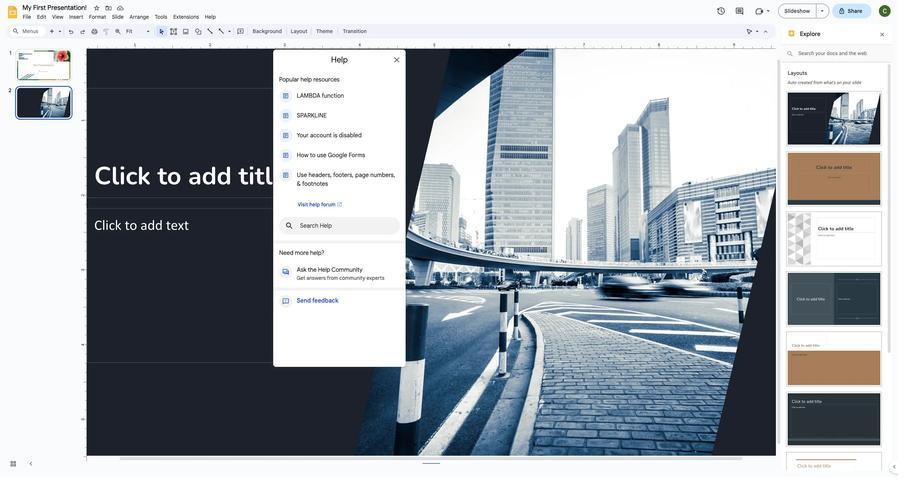 Task type: describe. For each thing, give the bounding box(es) containing it.
navigation inside explore 'application'
[[0, 42, 81, 478]]

what's
[[824, 80, 836, 85]]

on
[[837, 80, 842, 85]]

background
[[253, 28, 282, 35]]

new slide with layout image
[[57, 26, 61, 29]]

layout button
[[289, 26, 310, 37]]

shape image
[[194, 26, 203, 36]]

Zoom field
[[124, 26, 153, 37]]

layouts element
[[782, 63, 887, 478]]

start slideshow (⌘+enter) image
[[821, 10, 824, 12]]

tools menu item
[[152, 13, 170, 21]]

insert menu item
[[66, 13, 86, 21]]

Star checkbox
[[92, 3, 102, 13]]

extensions menu item
[[170, 13, 202, 21]]

arrange menu item
[[127, 13, 152, 21]]

theme
[[316, 28, 333, 35]]

auto
[[788, 80, 797, 85]]

explore section
[[782, 24, 892, 478]]

arrange
[[130, 14, 149, 20]]

edit menu item
[[34, 13, 49, 21]]

Zoom text field
[[125, 26, 146, 36]]

share button
[[832, 4, 872, 18]]

your
[[843, 80, 851, 85]]

help
[[205, 14, 216, 20]]

layouts grid
[[782, 86, 887, 478]]

slide
[[853, 80, 862, 85]]

transition button
[[340, 26, 370, 37]]

explore
[[800, 31, 821, 38]]

slideshow
[[785, 8, 810, 14]]

mode and view toolbar
[[744, 24, 772, 39]]

layout
[[291, 28, 308, 35]]

view
[[52, 14, 63, 20]]

main toolbar
[[46, 26, 371, 37]]



Task type: locate. For each thing, give the bounding box(es) containing it.
theme button
[[313, 26, 336, 37]]

from
[[814, 80, 823, 85]]

live pointer settings image
[[754, 26, 759, 29]]

insert
[[69, 14, 83, 20]]

Menus field
[[9, 26, 46, 36]]

transition
[[343, 28, 367, 35]]

navigation
[[0, 42, 81, 478]]

insert image image
[[182, 26, 190, 36]]

share
[[848, 8, 863, 14]]

background button
[[249, 26, 285, 37]]

Rename text field
[[20, 3, 91, 12]]

menu bar inside "menu bar" banner
[[20, 10, 219, 22]]

extensions
[[173, 14, 199, 20]]

menu bar containing file
[[20, 10, 219, 22]]

slide
[[112, 14, 124, 20]]

Search your docs and the web text field
[[782, 45, 892, 62]]

format menu item
[[86, 13, 109, 21]]

slide menu item
[[109, 13, 127, 21]]

file menu item
[[20, 13, 34, 21]]

menu bar banner
[[0, 0, 898, 478]]

created
[[798, 80, 813, 85]]

slideshow button
[[779, 4, 817, 18]]

file
[[23, 14, 31, 20]]

help menu item
[[202, 13, 219, 21]]

layouts auto created from what's on your slide
[[788, 70, 862, 85]]

explore application
[[0, 0, 898, 478]]

edit
[[37, 14, 46, 20]]

layouts heading
[[788, 70, 807, 77]]

menu bar
[[20, 10, 219, 22]]

layouts
[[788, 70, 807, 77]]

format
[[89, 14, 106, 20]]

view menu item
[[49, 13, 66, 21]]

tools
[[155, 14, 167, 20]]



Task type: vqa. For each thing, say whether or not it's contained in the screenshot.
Explore Application
yes



